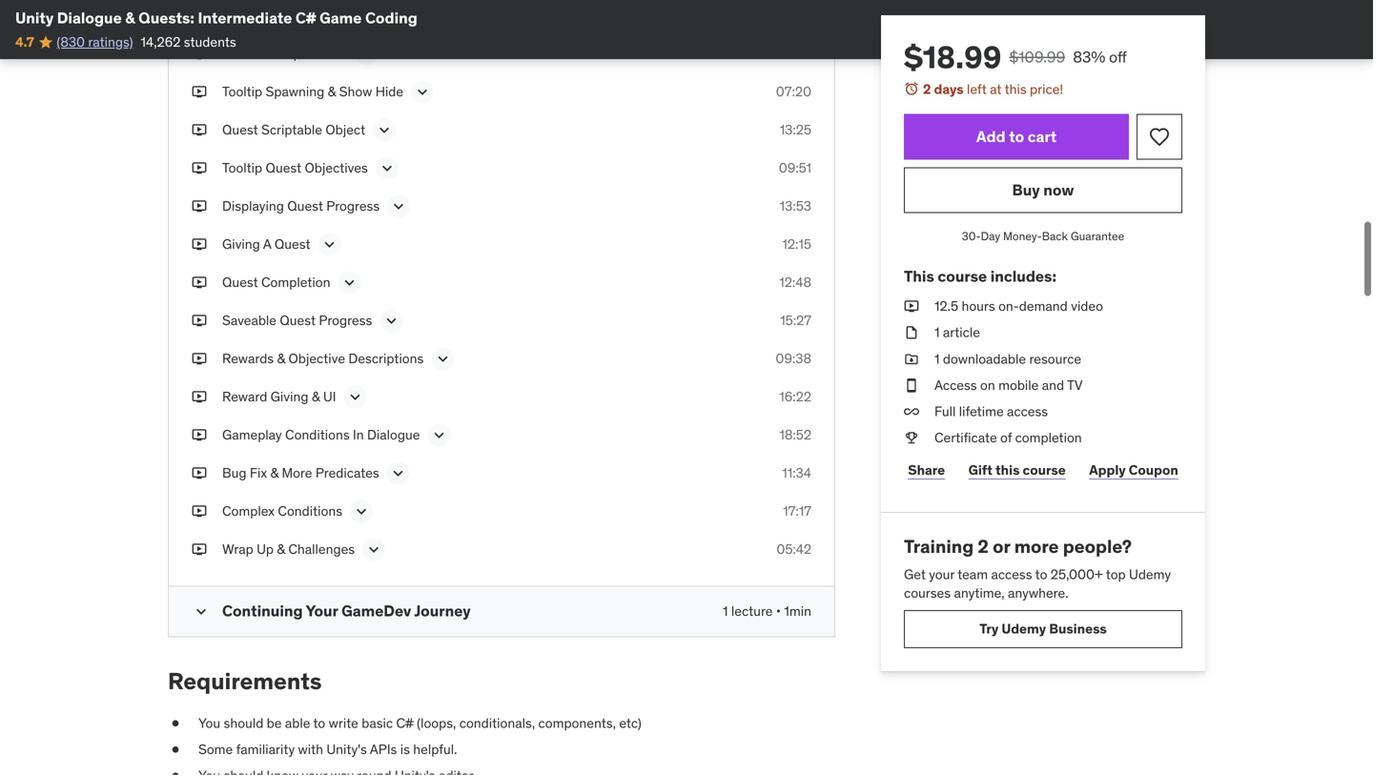 Task type: describe. For each thing, give the bounding box(es) containing it.
tooltip quest objectives
[[222, 159, 368, 176]]

you should be able to write basic c# (loops, conditionals, components, etc)
[[198, 715, 642, 732]]

progress for saveable quest progress
[[319, 312, 372, 329]]

access inside the training 2 or more people? get your team access to 25,000+ top udemy courses anytime, anywhere.
[[992, 566, 1033, 583]]

training 2 or more people? get your team access to 25,000+ top udemy courses anytime, anywhere.
[[904, 535, 1172, 602]]

2 vertical spatial 1
[[723, 603, 728, 620]]

show lecture description image for bug fix & more predicates
[[389, 464, 408, 483]]

conditions for gameplay
[[285, 426, 350, 443]]

intermediate
[[198, 8, 292, 28]]

12.5 hours on-demand video
[[935, 298, 1104, 315]]

price!
[[1030, 81, 1064, 98]]

1 vertical spatial course
[[1023, 461, 1066, 479]]

guarantee
[[1071, 229, 1125, 244]]

hide
[[376, 83, 404, 100]]

add to cart button
[[904, 114, 1129, 160]]

& for tooltip spawning & show hide
[[328, 83, 336, 100]]

full lifetime access
[[935, 403, 1048, 420]]

xsmall image for quest completion
[[192, 273, 207, 292]]

1 for 1 downloadable resource
[[935, 350, 940, 368]]

journey
[[414, 601, 471, 621]]

& for reward giving & ui
[[312, 388, 320, 405]]

try udemy business
[[980, 621, 1107, 638]]

apis
[[370, 741, 397, 758]]

0 horizontal spatial c#
[[296, 8, 316, 28]]

quest
[[455, 11, 489, 28]]

object
[[326, 121, 365, 138]]

wrap up & challenges
[[222, 541, 355, 558]]

quest scriptable object
[[222, 121, 365, 138]]

to inside the training 2 or more people? get your team access to 25,000+ top udemy courses anytime, anywhere.
[[1036, 566, 1048, 583]]

30-day money-back guarantee
[[962, 229, 1125, 244]]

show
[[339, 83, 372, 100]]

this course includes:
[[904, 267, 1057, 286]]

be
[[267, 715, 282, 732]]

this
[[904, 267, 935, 286]]

12.5
[[935, 298, 959, 315]]

1 for 1 article
[[935, 324, 940, 341]]

predicates
[[316, 464, 379, 481]]

money-
[[1004, 229, 1042, 244]]

objectives
[[305, 159, 368, 176]]

coding
[[365, 8, 418, 28]]

wrap
[[222, 541, 253, 558]]

07:54
[[777, 45, 812, 62]]

spawning
[[266, 83, 325, 100]]

should
[[224, 715, 264, 732]]

ratings)
[[88, 33, 133, 50]]

training
[[904, 535, 974, 558]]

xsmall image for wrap up & challenges
[[192, 540, 207, 559]]

& for wrap up & challenges
[[277, 541, 285, 558]]

descriptions
[[349, 350, 424, 367]]

0 vertical spatial access
[[1007, 403, 1048, 420]]

video
[[1071, 298, 1104, 315]]

conditionals,
[[460, 715, 535, 732]]

more
[[282, 464, 312, 481]]

quest completion
[[222, 274, 330, 291]]

xsmall image for giving a quest
[[192, 235, 207, 254]]

show lecture description image for giving a quest
[[320, 235, 339, 254]]

giving a quest
[[222, 235, 310, 253]]

courses
[[904, 585, 951, 602]]

show lecture description image for quest completion
[[340, 273, 359, 292]]

show lecture description image for quest tooltip outline
[[357, 44, 376, 63]]

unity's
[[327, 741, 367, 758]]

18:52
[[780, 426, 812, 443]]

xsmall image for tooltip quest objectives
[[192, 159, 207, 177]]

displaying
[[222, 197, 284, 214]]

05:42
[[777, 541, 812, 558]]

now
[[1044, 180, 1075, 200]]

1 horizontal spatial giving
[[271, 388, 309, 405]]

12:15
[[783, 235, 812, 253]]

game
[[320, 8, 362, 28]]

(830
[[57, 33, 85, 50]]

gift this course link
[[965, 451, 1070, 489]]

up
[[257, 541, 274, 558]]

at
[[990, 81, 1002, 98]]

buy now button
[[904, 167, 1183, 213]]

progress for displaying quest progress
[[326, 197, 380, 214]]

0 vertical spatial giving
[[222, 235, 260, 253]]

quest down tooltip quest objectives
[[287, 197, 323, 214]]

cart
[[1028, 127, 1057, 146]]

tooltip for spawning
[[222, 83, 262, 100]]

30-
[[962, 229, 981, 244]]

14,262
[[141, 33, 181, 50]]

lifetime
[[959, 403, 1004, 420]]

ui.
[[513, 11, 529, 28]]

a
[[409, 11, 416, 28]]

(830 ratings)
[[57, 33, 133, 50]]

familiarity
[[236, 741, 295, 758]]

gift this course
[[969, 461, 1066, 479]]

show lecture description image for tooltip spawning & show hide
[[413, 82, 432, 101]]

gamedev
[[342, 601, 411, 621]]

article
[[943, 324, 981, 341]]

add
[[977, 127, 1006, 146]]

1 lecture • 1min
[[723, 603, 812, 620]]

full
[[935, 403, 956, 420]]

$18.99 $109.99 83% off
[[904, 38, 1127, 76]]

show lecture description image for saveable quest progress
[[382, 311, 401, 330]]

basic
[[362, 715, 393, 732]]

access
[[935, 377, 977, 394]]

show lecture description image for gameplay conditions in dialogue
[[430, 426, 449, 445]]

& for bug fix & more predicates
[[270, 464, 279, 481]]

15:27
[[780, 312, 812, 329]]

displaying quest progress
[[222, 197, 380, 214]]

people?
[[1063, 535, 1132, 558]]

continuing your gamedev journey
[[222, 601, 471, 621]]

$18.99
[[904, 38, 1002, 76]]

list
[[492, 11, 510, 28]]

alarm image
[[904, 81, 920, 96]]



Task type: locate. For each thing, give the bounding box(es) containing it.
1
[[935, 324, 940, 341], [935, 350, 940, 368], [723, 603, 728, 620]]

build
[[376, 11, 405, 28]]

0 horizontal spatial course
[[938, 267, 987, 286]]

in
[[353, 426, 364, 443]]

complex conditions
[[222, 502, 343, 520]]

top
[[1106, 566, 1126, 583]]

to
[[361, 11, 373, 28], [1009, 127, 1025, 146], [1036, 566, 1048, 583], [313, 715, 326, 732]]

course down "completion" in the bottom right of the page
[[1023, 461, 1066, 479]]

& right fix
[[270, 464, 279, 481]]

giving left ui
[[271, 388, 309, 405]]

25,000+
[[1051, 566, 1103, 583]]

show lecture description image for complex conditions
[[352, 502, 371, 521]]

14,262 students
[[141, 33, 236, 50]]

0 vertical spatial 1
[[935, 324, 940, 341]]

xsmall image for bug fix & more predicates
[[192, 464, 207, 483]]

components,
[[539, 715, 616, 732]]

1 left the article
[[935, 324, 940, 341]]

demand
[[1019, 298, 1068, 315]]

quest tooltip outline
[[222, 45, 348, 62]]

to right 'how'
[[361, 11, 373, 28]]

tv
[[1067, 377, 1083, 394]]

0 vertical spatial 2
[[923, 81, 931, 98]]

xsmall image for displaying quest progress
[[192, 197, 207, 215]]

rewards
[[222, 350, 274, 367]]

& right rewards
[[277, 350, 285, 367]]

business
[[1049, 621, 1107, 638]]

show lecture description image down 'displaying quest progress'
[[320, 235, 339, 254]]

1 horizontal spatial course
[[1023, 461, 1066, 479]]

0 vertical spatial dialogue
[[57, 8, 122, 28]]

0 horizontal spatial dialogue
[[57, 8, 122, 28]]

access down mobile
[[1007, 403, 1048, 420]]

0 vertical spatial c#
[[296, 8, 316, 28]]

ui
[[323, 388, 336, 405]]

0 vertical spatial this
[[1005, 81, 1027, 98]]

1 article
[[935, 324, 981, 341]]

scriptable
[[261, 121, 322, 138]]

buy now
[[1013, 180, 1075, 200]]

share button
[[904, 451, 950, 489]]

1 vertical spatial tooltip
[[222, 83, 262, 100]]

quest left 'scriptable'
[[222, 121, 258, 138]]

dialogue right in
[[367, 426, 420, 443]]

downloadable
[[943, 350, 1026, 368]]

quests:
[[138, 8, 195, 28]]

show lecture description image for reward giving & ui
[[346, 388, 365, 407]]

1 vertical spatial progress
[[319, 312, 372, 329]]

tooltip for quest
[[222, 159, 262, 176]]

buy
[[1013, 180, 1040, 200]]

to left cart
[[1009, 127, 1025, 146]]

show lecture description image for tooltip quest objectives
[[378, 159, 397, 178]]

to right able
[[313, 715, 326, 732]]

show lecture description image up descriptions
[[382, 311, 401, 330]]

1 vertical spatial giving
[[271, 388, 309, 405]]

& left ui
[[312, 388, 320, 405]]

0 horizontal spatial giving
[[222, 235, 260, 253]]

wishlist image
[[1149, 126, 1171, 148]]

16:22
[[780, 388, 812, 405]]

2 left or
[[978, 535, 989, 558]]

course up the 12.5
[[938, 267, 987, 286]]

1 vertical spatial this
[[996, 461, 1020, 479]]

xsmall image
[[192, 159, 207, 177], [192, 197, 207, 215], [192, 235, 207, 254], [192, 273, 207, 292], [904, 324, 920, 342], [904, 376, 920, 395], [192, 426, 207, 444], [192, 464, 207, 483], [192, 540, 207, 559], [168, 715, 183, 733]]

gameplay conditions in dialogue
[[222, 426, 420, 443]]

2 days left at this price!
[[923, 81, 1064, 98]]

09:38
[[776, 350, 812, 367]]

giving left a
[[222, 235, 260, 253]]

this right at
[[1005, 81, 1027, 98]]

0 vertical spatial course
[[938, 267, 987, 286]]

tooltip down the shows
[[261, 45, 301, 62]]

2 vertical spatial tooltip
[[222, 159, 262, 176]]

show lecture description image for displaying quest progress
[[389, 197, 408, 216]]

shows
[[275, 11, 313, 28]]

quest down completion
[[280, 312, 316, 329]]

progress down "objectives" at the left top
[[326, 197, 380, 214]]

able
[[285, 715, 310, 732]]

certificate
[[935, 429, 997, 446]]

progress up rewards & objective descriptions
[[319, 312, 372, 329]]

show lecture description image for rewards & objective descriptions
[[433, 349, 452, 368]]

1 horizontal spatial dialogue
[[367, 426, 420, 443]]

tooltip left spawning
[[222, 83, 262, 100]]

how
[[333, 11, 358, 28]]

83%
[[1073, 47, 1106, 67]]

2 inside the training 2 or more people? get your team access to 25,000+ top udemy courses anytime, anywhere.
[[978, 535, 989, 558]]

access down or
[[992, 566, 1033, 583]]

1 vertical spatial access
[[992, 566, 1033, 583]]

udemy inside the training 2 or more people? get your team access to 25,000+ top udemy courses anytime, anywhere.
[[1129, 566, 1172, 583]]

1 vertical spatial conditions
[[278, 502, 343, 520]]

show lecture description image right in
[[430, 426, 449, 445]]

0 vertical spatial conditions
[[285, 426, 350, 443]]

11:34
[[782, 464, 812, 481]]

and
[[1042, 377, 1065, 394]]

0 horizontal spatial udemy
[[1002, 621, 1047, 638]]

team
[[958, 566, 988, 583]]

0 vertical spatial udemy
[[1129, 566, 1172, 583]]

quest down intermediate on the top left of the page
[[222, 45, 258, 62]]

2
[[923, 81, 931, 98], [978, 535, 989, 558]]

udemy right try
[[1002, 621, 1047, 638]]

& right up
[[277, 541, 285, 558]]

unity dialogue & quests: intermediate c# game coding
[[15, 8, 418, 28]]

&
[[125, 8, 135, 28], [328, 83, 336, 100], [277, 350, 285, 367], [312, 388, 320, 405], [270, 464, 279, 481], [277, 541, 285, 558]]

conditions down ui
[[285, 426, 350, 443]]

1 vertical spatial dialogue
[[367, 426, 420, 443]]

hours
[[962, 298, 996, 315]]

xsmall image
[[192, 44, 207, 63], [192, 82, 207, 101], [192, 120, 207, 139], [904, 297, 920, 316], [192, 311, 207, 330], [192, 349, 207, 368], [904, 350, 920, 369], [192, 388, 207, 406], [904, 403, 920, 421], [904, 429, 920, 448], [192, 502, 207, 521], [168, 741, 183, 760], [168, 767, 183, 776]]

conditions for complex
[[278, 502, 343, 520]]

off
[[1110, 47, 1127, 67]]

& up ratings)
[[125, 8, 135, 28]]

1 horizontal spatial udemy
[[1129, 566, 1172, 583]]

c# up is
[[396, 715, 414, 732]]

0 horizontal spatial 2
[[923, 81, 931, 98]]

show lecture description image down 'predicates'
[[352, 502, 371, 521]]

2 right 'alarm' image
[[923, 81, 931, 98]]

tooltip up the displaying
[[222, 159, 262, 176]]

small image
[[192, 602, 211, 621]]

try
[[980, 621, 999, 638]]

show lecture description image for quest scriptable object
[[375, 120, 394, 140]]

your
[[306, 601, 338, 621]]

1 horizontal spatial c#
[[396, 715, 414, 732]]

apply coupon button
[[1086, 451, 1183, 489]]

reward giving & ui
[[222, 388, 336, 405]]

dialogue up (830 ratings)
[[57, 8, 122, 28]]

is
[[400, 741, 410, 758]]

certificate of completion
[[935, 429, 1082, 446]]

1 downloadable resource
[[935, 350, 1082, 368]]

you
[[198, 715, 220, 732]]

(loops,
[[417, 715, 456, 732]]

some familiarity with unity's apis is helpful.
[[198, 741, 457, 758]]

quest down 'scriptable'
[[266, 159, 302, 176]]

xsmall image for gameplay conditions in dialogue
[[192, 426, 207, 444]]

outline
[[304, 45, 348, 62]]

1 vertical spatial 2
[[978, 535, 989, 558]]

day
[[981, 229, 1001, 244]]

quest right a
[[275, 235, 310, 253]]

c#
[[296, 8, 316, 28], [396, 715, 414, 732]]

on-
[[999, 298, 1019, 315]]

giving
[[222, 235, 260, 253], [271, 388, 309, 405]]

1 horizontal spatial 2
[[978, 535, 989, 558]]

0 vertical spatial tooltip
[[261, 45, 301, 62]]

show lecture description image
[[357, 44, 376, 63], [413, 82, 432, 101], [375, 120, 394, 140], [320, 235, 339, 254], [382, 311, 401, 330], [430, 426, 449, 445], [352, 502, 371, 521]]

completion
[[261, 274, 330, 291]]

share
[[908, 461, 945, 479]]

to up anywhere.
[[1036, 566, 1048, 583]]

to inside add to cart button
[[1009, 127, 1025, 146]]

challenges
[[288, 541, 355, 558]]

show lecture description image down hide
[[375, 120, 394, 140]]

udemy right the top
[[1129, 566, 1172, 583]]

07:20
[[776, 83, 812, 100]]

1 vertical spatial c#
[[396, 715, 414, 732]]

sam
[[245, 11, 272, 28]]

continuing
[[222, 601, 303, 621]]

gameplay
[[222, 426, 282, 443]]

13:53
[[780, 197, 812, 214]]

1 vertical spatial udemy
[[1002, 621, 1047, 638]]

udemy
[[1129, 566, 1172, 583], [1002, 621, 1047, 638]]

back
[[1042, 229, 1068, 244]]

0 vertical spatial progress
[[326, 197, 380, 214]]

saveable quest progress
[[222, 312, 372, 329]]

show lecture description image right hide
[[413, 82, 432, 101]]

show lecture description image for wrap up & challenges
[[365, 540, 384, 559]]

course
[[938, 267, 987, 286], [1023, 461, 1066, 479]]

requirements
[[168, 667, 322, 696]]

saveable
[[222, 312, 277, 329]]

conditions down bug fix & more predicates
[[278, 502, 343, 520]]

13:25
[[780, 121, 812, 138]]

1 vertical spatial 1
[[935, 350, 940, 368]]

quest up saveable
[[222, 274, 258, 291]]

this right the gift at the bottom of the page
[[996, 461, 1020, 479]]

1 left lecture
[[723, 603, 728, 620]]

1 up access on the right of the page
[[935, 350, 940, 368]]

quest
[[222, 45, 258, 62], [222, 121, 258, 138], [266, 159, 302, 176], [287, 197, 323, 214], [275, 235, 310, 253], [222, 274, 258, 291], [280, 312, 316, 329]]

coupon
[[1129, 461, 1179, 479]]

c# left game
[[296, 8, 316, 28]]

& left show
[[328, 83, 336, 100]]

show lecture description image up show
[[357, 44, 376, 63]]

show lecture description image
[[378, 159, 397, 178], [389, 197, 408, 216], [340, 273, 359, 292], [433, 349, 452, 368], [346, 388, 365, 407], [389, 464, 408, 483], [365, 540, 384, 559]]



Task type: vqa. For each thing, say whether or not it's contained in the screenshot.
Unity
yes



